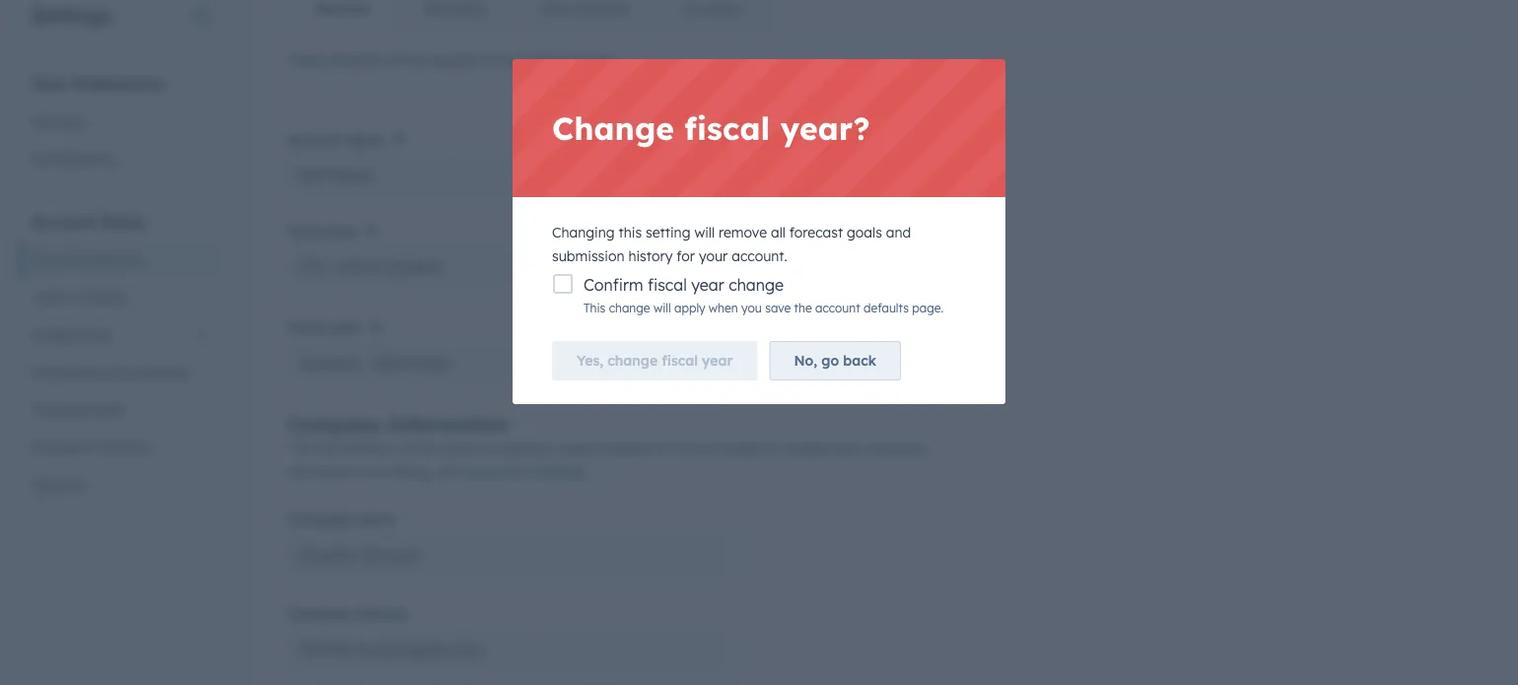 Task type: vqa. For each thing, say whether or not it's contained in the screenshot.
'or' within the Form submission Get notified when a visitor or contact submits a HubSpot form you're subscribed to.
no



Task type: describe. For each thing, give the bounding box(es) containing it.
privacy & consent link
[[20, 428, 221, 466]]

for inside "this information will be used as a default where needed. if you're looking to update your company information for billing, visit"
[[367, 463, 385, 481]]

will for default
[[397, 440, 417, 457]]

if
[[655, 440, 667, 457]]

year?
[[780, 108, 870, 148]]

year inside "button"
[[702, 352, 733, 369]]

fiscal inside "button"
[[662, 352, 698, 369]]

company
[[866, 440, 926, 457]]

zone
[[324, 223, 356, 240]]

changing this setting will remove all forecast goals and submission history for your account.
[[552, 224, 911, 265]]

& for consent
[[83, 438, 93, 456]]

default
[[507, 440, 553, 457]]

0 vertical spatial year
[[691, 275, 725, 295]]

04:00
[[339, 257, 381, 277]]

you're
[[670, 440, 710, 457]]

account setup element
[[20, 211, 221, 503]]

0 horizontal spatial account.
[[565, 51, 621, 69]]

these
[[287, 51, 325, 69]]

privacy
[[32, 438, 79, 456]]

yes, change fiscal year
[[577, 352, 733, 369]]

utc
[[298, 257, 328, 277]]

utc -04:00 eastern
[[298, 257, 442, 277]]

as
[[476, 440, 491, 457]]

goals
[[847, 224, 882, 241]]

general link for branding
[[288, 0, 396, 33]]

forecast
[[790, 224, 843, 241]]

back
[[843, 352, 877, 369]]

domain
[[356, 605, 408, 623]]

company for company domain
[[287, 605, 352, 623]]

integrations
[[32, 326, 112, 343]]

to inside "this information will be used as a default where needed. if you're looking to update your company information for billing, visit"
[[765, 440, 778, 457]]

time
[[287, 223, 320, 240]]

remove
[[719, 224, 767, 241]]

settings
[[32, 2, 112, 27]]

fiscal for change
[[685, 108, 770, 148]]

users & teams link
[[20, 279, 221, 316]]

yes,
[[577, 352, 604, 369]]

january - december button
[[287, 343, 731, 383]]

0 vertical spatial information
[[316, 440, 393, 457]]

Company name text field
[[287, 535, 731, 575]]

needed.
[[600, 440, 651, 457]]

& for billing
[[525, 463, 536, 481]]

branding link
[[396, 0, 512, 33]]

name for account name
[[346, 131, 384, 148]]

this change will apply when you save the account defaults page.
[[584, 301, 944, 316]]

fiscal
[[287, 319, 326, 336]]

1 vertical spatial the
[[794, 301, 812, 316]]

currency link
[[656, 0, 770, 33]]

account setup
[[32, 212, 146, 231]]

account defaults
[[32, 251, 143, 268]]

billing
[[540, 463, 584, 481]]

user defaults link
[[512, 0, 656, 33]]

0 vertical spatial the
[[499, 51, 520, 69]]

when
[[709, 301, 738, 316]]

your inside changing this setting will remove all forecast goals and submission history for your account.
[[699, 248, 728, 265]]

security link
[[20, 466, 221, 503]]

user
[[541, 0, 571, 17]]

Company domain text field
[[287, 630, 731, 670]]

and
[[886, 224, 911, 241]]

account defaults link
[[20, 241, 221, 279]]

company information
[[287, 412, 509, 437]]

0 vertical spatial defaults
[[328, 51, 381, 69]]

change fiscal year?
[[552, 108, 870, 148]]

notifications
[[32, 150, 116, 168]]

used
[[441, 440, 472, 457]]

notifications link
[[20, 141, 221, 178]]

entire
[[524, 51, 561, 69]]

code
[[90, 401, 124, 418]]

general for branding
[[316, 0, 369, 17]]

general for notifications
[[32, 113, 82, 130]]

change
[[552, 108, 675, 148]]

1 vertical spatial information
[[287, 463, 363, 481]]

- for 04:00
[[333, 257, 339, 277]]

time zone
[[287, 223, 356, 240]]

account
[[816, 301, 861, 316]]

january
[[298, 353, 359, 373]]

confirm
[[584, 275, 643, 295]]

update
[[782, 440, 829, 457]]

information
[[388, 412, 509, 437]]

0 vertical spatial change
[[729, 275, 784, 295]]

change for year
[[608, 352, 658, 369]]

& for teams
[[72, 288, 82, 306]]

user defaults
[[541, 0, 629, 17]]

no,
[[794, 352, 818, 369]]

will inside changing this setting will remove all forecast goals and submission history for your account.
[[695, 224, 715, 241]]

january - december
[[298, 353, 451, 373]]

be for applied
[[409, 51, 426, 69]]

teams
[[86, 288, 127, 306]]

integrations button
[[20, 316, 221, 354]]

this
[[619, 224, 642, 241]]

your preferences
[[32, 73, 165, 93]]



Task type: locate. For each thing, give the bounding box(es) containing it.
utc -04:00 eastern button
[[287, 247, 731, 287]]

1 horizontal spatial for
[[677, 248, 695, 265]]

company for company information
[[287, 412, 382, 437]]

be left applied
[[409, 51, 426, 69]]

- right utc at the left
[[333, 257, 339, 277]]

applied
[[430, 51, 478, 69]]

0 horizontal spatial defaults
[[328, 51, 381, 69]]

account & billing .
[[465, 463, 587, 481]]

a
[[495, 440, 503, 457]]

name for company name
[[356, 511, 395, 528]]

1 company from the top
[[287, 412, 382, 437]]

2 company from the top
[[287, 511, 352, 528]]

eastern
[[386, 257, 442, 277]]

0 vertical spatial general link
[[288, 0, 396, 33]]

1 vertical spatial year
[[330, 319, 361, 336]]

will right "setting"
[[695, 224, 715, 241]]

fiscal left year?
[[685, 108, 770, 148]]

users & teams
[[32, 288, 127, 306]]

1 horizontal spatial general
[[316, 0, 369, 17]]

this
[[584, 301, 606, 316], [287, 440, 313, 457]]

1 horizontal spatial your
[[833, 440, 862, 457]]

0 horizontal spatial -
[[333, 257, 339, 277]]

for
[[677, 248, 695, 265], [367, 463, 385, 481]]

no, go back button
[[770, 341, 901, 381]]

0 horizontal spatial defaults
[[88, 251, 143, 268]]

you
[[742, 301, 762, 316]]

account name
[[287, 131, 384, 148]]

navigation containing general
[[287, 0, 771, 34]]

fiscal up apply
[[648, 275, 687, 295]]

0 vertical spatial fiscal
[[685, 108, 770, 148]]

0 horizontal spatial for
[[367, 463, 385, 481]]

1 horizontal spatial &
[[83, 438, 93, 456]]

0 horizontal spatial &
[[72, 288, 82, 306]]

0 horizontal spatial this
[[287, 440, 313, 457]]

be left used in the left bottom of the page
[[421, 440, 437, 457]]

& right privacy
[[83, 438, 93, 456]]

company for company name
[[287, 511, 352, 528]]

defaults inside user defaults link
[[574, 0, 629, 17]]

1 horizontal spatial -
[[364, 353, 370, 373]]

to
[[482, 51, 496, 69], [765, 440, 778, 457]]

all
[[771, 224, 786, 241]]

this for this change will apply when you save the account defaults page.
[[584, 301, 606, 316]]

0 horizontal spatial your
[[699, 248, 728, 265]]

information down the 'company information'
[[316, 440, 393, 457]]

& right 'users'
[[72, 288, 82, 306]]

this inside "this information will be used as a default where needed. if you're looking to update your company information for billing, visit"
[[287, 440, 313, 457]]

1 vertical spatial account.
[[732, 248, 788, 265]]

this for this information will be used as a default where needed. if you're looking to update your company information for billing, visit
[[287, 440, 313, 457]]

1 vertical spatial name
[[356, 511, 395, 528]]

0 horizontal spatial general
[[32, 113, 82, 130]]

year down the "when"
[[702, 352, 733, 369]]

0 vertical spatial account.
[[565, 51, 621, 69]]

this information will be used as a default where needed. if you're looking to update your company information for billing, visit
[[287, 440, 926, 481]]

0 vertical spatial for
[[677, 248, 695, 265]]

0 vertical spatial company
[[287, 412, 382, 437]]

december
[[374, 353, 451, 373]]

1 vertical spatial general link
[[20, 103, 221, 141]]

privacy & consent
[[32, 438, 150, 456]]

defaults right user
[[574, 0, 629, 17]]

1 horizontal spatial to
[[765, 440, 778, 457]]

company name
[[287, 511, 395, 528]]

year
[[691, 275, 725, 295], [330, 319, 361, 336], [702, 352, 733, 369]]

these defaults will be applied to the entire account.
[[287, 51, 621, 69]]

1 vertical spatial to
[[765, 440, 778, 457]]

&
[[72, 288, 82, 306], [83, 438, 93, 456], [525, 463, 536, 481]]

tracking code
[[32, 401, 124, 418]]

will up billing,
[[397, 440, 417, 457]]

change up you on the top of the page
[[729, 275, 784, 295]]

0 vertical spatial your
[[699, 248, 728, 265]]

defaults left page.
[[864, 301, 909, 316]]

& inside 'link'
[[72, 288, 82, 306]]

0 horizontal spatial general link
[[20, 103, 221, 141]]

go
[[822, 352, 839, 369]]

no, go back
[[794, 352, 877, 369]]

1 horizontal spatial the
[[794, 301, 812, 316]]

general link
[[288, 0, 396, 33], [20, 103, 221, 141]]

0 vertical spatial name
[[346, 131, 384, 148]]

company domain
[[287, 605, 408, 623]]

account down a
[[465, 463, 521, 481]]

will inside "this information will be used as a default where needed. if you're looking to update your company information for billing, visit"
[[397, 440, 417, 457]]

marketplace downloads
[[32, 363, 188, 381]]

1 vertical spatial defaults
[[88, 251, 143, 268]]

information up company name
[[287, 463, 363, 481]]

your down remove
[[699, 248, 728, 265]]

account up account defaults
[[32, 212, 95, 231]]

your right the update
[[833, 440, 862, 457]]

0 vertical spatial defaults
[[574, 0, 629, 17]]

defaults
[[574, 0, 629, 17], [88, 251, 143, 268]]

Account name text field
[[287, 155, 731, 195]]

fiscal
[[685, 108, 770, 148], [648, 275, 687, 295], [662, 352, 698, 369]]

general inside your preferences element
[[32, 113, 82, 130]]

account for account defaults
[[32, 251, 85, 268]]

changing
[[552, 224, 615, 241]]

1 horizontal spatial defaults
[[864, 301, 909, 316]]

1 vertical spatial -
[[364, 353, 370, 373]]

billing,
[[389, 463, 431, 481]]

0 vertical spatial this
[[584, 301, 606, 316]]

name up zone
[[346, 131, 384, 148]]

0 horizontal spatial to
[[482, 51, 496, 69]]

downloads
[[116, 363, 188, 381]]

submission
[[552, 248, 625, 265]]

general up these
[[316, 0, 369, 17]]

account. down user defaults link
[[565, 51, 621, 69]]

will left applied
[[385, 51, 406, 69]]

1 horizontal spatial account.
[[732, 248, 788, 265]]

defaults
[[328, 51, 381, 69], [864, 301, 909, 316]]

where
[[557, 440, 596, 457]]

defaults right these
[[328, 51, 381, 69]]

0 vertical spatial -
[[333, 257, 339, 277]]

3 company from the top
[[287, 605, 352, 623]]

the
[[499, 51, 520, 69], [794, 301, 812, 316]]

1 vertical spatial be
[[421, 440, 437, 457]]

change down confirm
[[609, 301, 650, 316]]

0 horizontal spatial the
[[499, 51, 520, 69]]

account for account setup
[[32, 212, 95, 231]]

name
[[346, 131, 384, 148], [356, 511, 395, 528]]

will for the
[[654, 301, 671, 316]]

account. down remove
[[732, 248, 788, 265]]

the right save
[[794, 301, 812, 316]]

1 vertical spatial &
[[83, 438, 93, 456]]

1 vertical spatial for
[[367, 463, 385, 481]]

1 vertical spatial fiscal
[[648, 275, 687, 295]]

- for december
[[364, 353, 370, 373]]

tracking code link
[[20, 391, 221, 428]]

your preferences element
[[20, 72, 221, 178]]

1 horizontal spatial this
[[584, 301, 606, 316]]

save
[[765, 301, 791, 316]]

1 vertical spatial this
[[287, 440, 313, 457]]

fiscal down apply
[[662, 352, 698, 369]]

year right fiscal in the top left of the page
[[330, 319, 361, 336]]

fiscal year
[[287, 319, 361, 336]]

setting
[[646, 224, 691, 241]]

change for apply
[[609, 301, 650, 316]]

navigation
[[287, 0, 771, 34]]

0 vertical spatial be
[[409, 51, 426, 69]]

defaults for user defaults
[[574, 0, 629, 17]]

for up confirm fiscal year change
[[677, 248, 695, 265]]

2 vertical spatial company
[[287, 605, 352, 623]]

defaults for account defaults
[[88, 251, 143, 268]]

be inside "this information will be used as a default where needed. if you're looking to update your company information for billing, visit"
[[421, 440, 437, 457]]

confirm fiscal year change
[[584, 275, 784, 295]]

1 vertical spatial your
[[833, 440, 862, 457]]

1 vertical spatial general
[[32, 113, 82, 130]]

setup
[[100, 212, 146, 231]]

2 vertical spatial year
[[702, 352, 733, 369]]

general down the your
[[32, 113, 82, 130]]

2 horizontal spatial &
[[525, 463, 536, 481]]

0 vertical spatial to
[[482, 51, 496, 69]]

preferences
[[73, 73, 165, 93]]

change inside "button"
[[608, 352, 658, 369]]

the left entire
[[499, 51, 520, 69]]

& down the default
[[525, 463, 536, 481]]

marketplace
[[32, 363, 112, 381]]

yes, change fiscal year button
[[552, 341, 758, 381]]

account up 'users'
[[32, 251, 85, 268]]

1 horizontal spatial defaults
[[574, 0, 629, 17]]

marketplace downloads link
[[20, 354, 221, 391]]

year up the "when"
[[691, 275, 725, 295]]

change
[[729, 275, 784, 295], [609, 301, 650, 316], [608, 352, 658, 369]]

defaults up "users & teams" 'link' at the left of page
[[88, 251, 143, 268]]

will left apply
[[654, 301, 671, 316]]

2 vertical spatial &
[[525, 463, 536, 481]]

account. inside changing this setting will remove all forecast goals and submission history for your account.
[[732, 248, 788, 265]]

be
[[409, 51, 426, 69], [421, 440, 437, 457]]

change right yes,
[[608, 352, 658, 369]]

.
[[584, 463, 587, 481]]

will
[[385, 51, 406, 69], [695, 224, 715, 241], [654, 301, 671, 316], [397, 440, 417, 457]]

defaults inside account defaults link
[[88, 251, 143, 268]]

your
[[32, 73, 68, 93]]

be for used
[[421, 440, 437, 457]]

2 vertical spatial fiscal
[[662, 352, 698, 369]]

account & billing link
[[465, 463, 584, 481]]

account for account name
[[287, 131, 342, 148]]

your inside "this information will be used as a default where needed. if you're looking to update your company information for billing, visit"
[[833, 440, 862, 457]]

this down confirm
[[584, 301, 606, 316]]

looking
[[714, 440, 761, 457]]

general link up these
[[288, 0, 396, 33]]

- right january
[[364, 353, 370, 373]]

1 vertical spatial company
[[287, 511, 352, 528]]

1 horizontal spatial general link
[[288, 0, 396, 33]]

will for entire
[[385, 51, 406, 69]]

security
[[32, 476, 84, 493]]

to right applied
[[482, 51, 496, 69]]

currency
[[685, 0, 743, 17]]

account.
[[565, 51, 621, 69], [732, 248, 788, 265]]

2 vertical spatial change
[[608, 352, 658, 369]]

history
[[629, 248, 673, 265]]

for inside changing this setting will remove all forecast goals and submission history for your account.
[[677, 248, 695, 265]]

this up company name
[[287, 440, 313, 457]]

general link for notifications
[[20, 103, 221, 141]]

account down these
[[287, 131, 342, 148]]

0 vertical spatial general
[[316, 0, 369, 17]]

users
[[32, 288, 68, 306]]

fiscal for confirm
[[648, 275, 687, 295]]

page.
[[912, 301, 944, 316]]

apply
[[674, 301, 706, 316]]

0 vertical spatial &
[[72, 288, 82, 306]]

visit
[[435, 463, 461, 481]]

1 vertical spatial defaults
[[864, 301, 909, 316]]

general link down preferences
[[20, 103, 221, 141]]

name down billing,
[[356, 511, 395, 528]]

1 vertical spatial change
[[609, 301, 650, 316]]

consent
[[97, 438, 150, 456]]

for left billing,
[[367, 463, 385, 481]]

to left the update
[[765, 440, 778, 457]]



